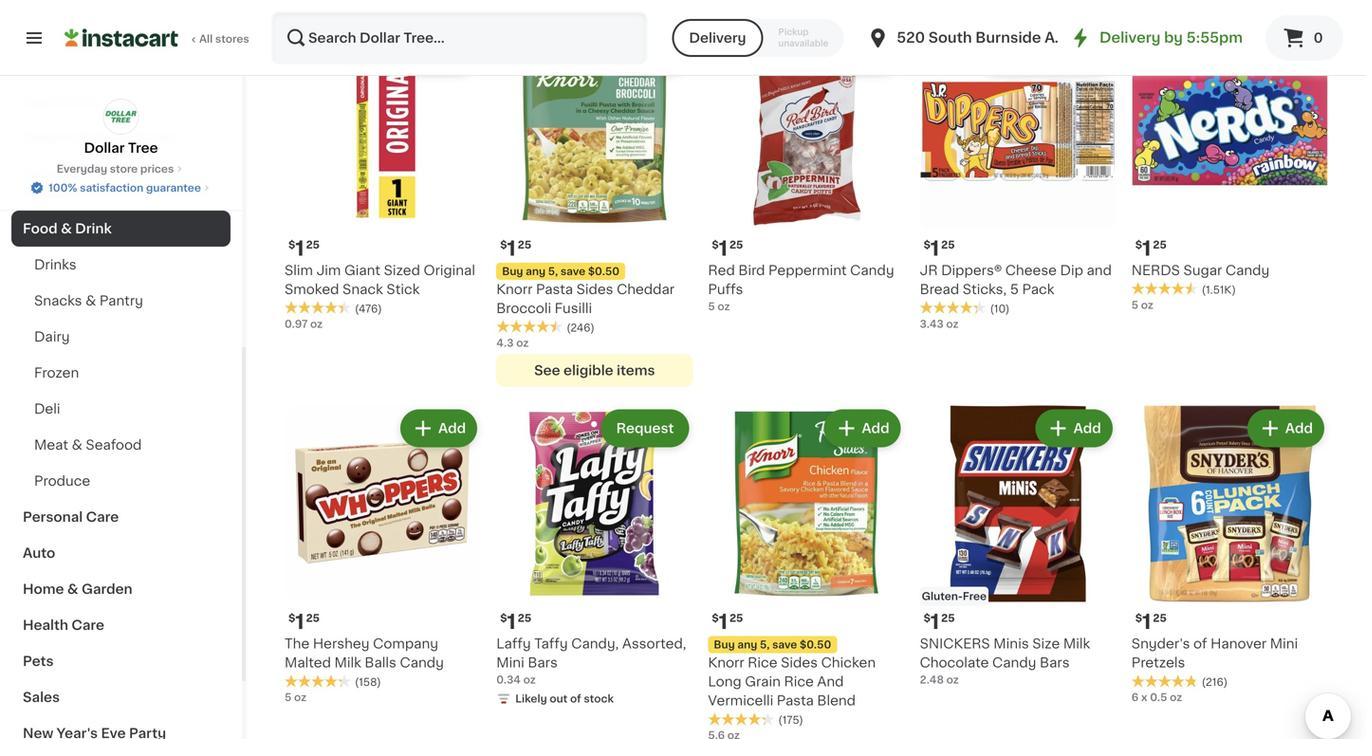 Task type: describe. For each thing, give the bounding box(es) containing it.
blend
[[817, 694, 856, 707]]

electronics link
[[11, 83, 231, 120]]

3.43 oz
[[920, 319, 959, 329]]

add for snickers minis size milk chocolate candy bars
[[1074, 422, 1101, 435]]

chicken
[[821, 656, 876, 669]]

the
[[285, 637, 310, 650]]

bread
[[920, 283, 959, 296]]

slim
[[285, 264, 313, 277]]

x
[[1141, 692, 1148, 703]]

100% satisfaction guarantee
[[48, 183, 201, 193]]

1 up 'red'
[[719, 239, 728, 258]]

buy for knorr pasta sides cheddar broccoli fusilli
[[502, 266, 523, 276]]

and
[[1087, 264, 1112, 277]]

sales link
[[11, 679, 231, 715]]

add for red bird peppermint candy puffs
[[862, 48, 890, 61]]

sides for fusilli
[[576, 283, 613, 296]]

milk inside snickers minis size milk chocolate candy bars 2.48 oz
[[1063, 637, 1090, 650]]

health
[[23, 619, 68, 632]]

out
[[550, 694, 568, 704]]

meat & seafood link
[[11, 427, 231, 463]]

add for the hershey company malted milk balls candy
[[438, 422, 466, 435]]

dairy link
[[11, 319, 231, 355]]

improvement
[[67, 167, 159, 180]]

1 up nerds
[[1142, 239, 1151, 258]]

4.3 oz
[[496, 338, 529, 348]]

& inside the home improvement & hardware
[[163, 167, 174, 180]]

the hershey company malted milk balls candy
[[285, 637, 444, 669]]

bars inside snickers minis size milk chocolate candy bars 2.48 oz
[[1040, 656, 1070, 669]]

add button for snyder's of hanover mini pretzels
[[1249, 411, 1323, 445]]

jim
[[316, 264, 341, 277]]

pasta inside knorr rice sides chicken long grain rice and vermicelli pasta blend
[[777, 694, 814, 707]]

home for home improvement & hardware
[[23, 167, 64, 180]]

stock
[[584, 694, 614, 704]]

gluten-free
[[922, 591, 987, 602]]

mini inside laffy taffy candy, assorted, mini bars 0.34 oz
[[496, 656, 524, 669]]

delivery for delivery
[[689, 31, 746, 45]]

red bird peppermint candy puffs 5 oz
[[708, 264, 894, 312]]

5 oz for nerds sugar candy
[[1132, 300, 1154, 310]]

nerds sugar candy
[[1132, 264, 1270, 277]]

knorr for knorr rice sides chicken long grain rice and vermicelli pasta blend
[[708, 656, 744, 669]]

oz inside red bird peppermint candy puffs 5 oz
[[718, 301, 730, 312]]

likely
[[515, 694, 547, 704]]

add to cart
[[1021, 48, 1098, 61]]

snacks & pantry
[[34, 294, 143, 307]]

25 up snyder's
[[1153, 613, 1167, 623]]

25 up nerds
[[1153, 239, 1167, 250]]

$ 1 25 up broccoli
[[500, 239, 531, 258]]

snacks
[[34, 294, 82, 307]]

& for accessories
[[79, 131, 90, 144]]

hardware
[[23, 186, 89, 199]]

hershey
[[313, 637, 370, 650]]

drinks link
[[11, 247, 231, 283]]

jr
[[920, 264, 938, 277]]

candy inside the hershey company malted milk balls candy
[[400, 656, 444, 669]]

1 vertical spatial of
[[570, 694, 581, 704]]

any for pasta
[[526, 266, 546, 276]]

taffy
[[534, 637, 568, 650]]

size
[[1032, 637, 1060, 650]]

bars inside laffy taffy candy, assorted, mini bars 0.34 oz
[[528, 656, 558, 669]]

health care
[[23, 619, 104, 632]]

by
[[1164, 31, 1183, 45]]

any for rice
[[738, 640, 757, 650]]

& for pantry
[[85, 294, 96, 307]]

25 up 'red'
[[730, 239, 743, 250]]

save for pasta
[[561, 266, 586, 276]]

add button for red bird peppermint candy puffs
[[826, 38, 899, 72]]

food & drink
[[23, 222, 112, 235]]

frozen link
[[11, 355, 231, 391]]

$0.50 for chicken
[[800, 640, 831, 650]]

dollar tree link
[[84, 99, 158, 157]]

oz right 4.3
[[516, 338, 529, 348]]

stick
[[387, 283, 420, 296]]

everyday store prices link
[[57, 161, 185, 176]]

all stores link
[[65, 11, 250, 65]]

Search field
[[273, 13, 646, 63]]

electronics
[[23, 95, 100, 108]]

buy any 5, save $0.50 for pasta
[[502, 266, 620, 276]]

delivery button
[[672, 19, 763, 57]]

1 up snyder's
[[1142, 612, 1151, 632]]

apparel & accessories
[[23, 131, 178, 144]]

0.34
[[496, 675, 521, 685]]

pasta inside knorr pasta sides cheddar broccoli fusilli
[[536, 283, 573, 296]]

$0.50 for cheddar
[[588, 266, 620, 276]]

add button for knorr rice sides chicken long grain rice and vermicelli pasta blend
[[826, 411, 899, 445]]

$ for add button related to the hershey company malted milk balls candy
[[288, 613, 295, 623]]

milk inside the hershey company malted milk balls candy
[[334, 656, 361, 669]]

deli link
[[11, 391, 231, 427]]

520
[[897, 31, 925, 45]]

accessories
[[94, 131, 178, 144]]

(158)
[[355, 677, 381, 687]]

smoked
[[285, 283, 339, 296]]

malted
[[285, 656, 331, 669]]

5, for pasta
[[548, 266, 558, 276]]

home improvement & hardware link
[[11, 156, 231, 211]]

$ 1 25 up snyder's
[[1135, 612, 1167, 632]]

delivery for delivery by 5:55pm
[[1100, 31, 1161, 45]]

sticks,
[[963, 283, 1007, 296]]

sugar
[[1184, 264, 1222, 277]]

6 x 0.5 oz
[[1132, 692, 1182, 703]]

520 south burnside avenue button
[[866, 11, 1099, 65]]

1 horizontal spatial rice
[[784, 675, 814, 688]]

puffs
[[708, 283, 743, 296]]

$ for add button associated with red bird peppermint candy puffs
[[712, 239, 719, 250]]

$ 1 25 up the slim at the left top
[[288, 239, 320, 258]]

eligible
[[564, 364, 613, 377]]

1 up long
[[719, 612, 728, 632]]

request button
[[603, 411, 687, 445]]

satisfaction
[[80, 183, 144, 193]]

0.5
[[1150, 692, 1167, 703]]

peppermint
[[769, 264, 847, 277]]

$ for nerds sugar candy add button
[[1135, 239, 1142, 250]]

100%
[[48, 183, 77, 193]]

deli
[[34, 402, 60, 416]]

south
[[929, 31, 972, 45]]

1 up the laffy
[[507, 612, 516, 632]]

& for drink
[[61, 222, 72, 235]]

1 up the slim at the left top
[[295, 239, 304, 258]]

& for garden
[[67, 583, 78, 596]]

5 down nerds
[[1132, 300, 1139, 310]]

burnside
[[976, 31, 1041, 45]]

oz inside laffy taffy candy, assorted, mini bars 0.34 oz
[[523, 675, 536, 685]]

buy any 5, save $0.50 for rice
[[714, 640, 831, 650]]

food & drink link
[[11, 211, 231, 247]]



Task type: vqa. For each thing, say whether or not it's contained in the screenshot.


Task type: locate. For each thing, give the bounding box(es) containing it.
5 oz down malted
[[285, 692, 307, 703]]

0 vertical spatial milk
[[1063, 637, 1090, 650]]

oz right 3.43
[[946, 319, 959, 329]]

5 oz down nerds
[[1132, 300, 1154, 310]]

25 up broccoli
[[518, 239, 531, 250]]

0 horizontal spatial rice
[[748, 656, 778, 669]]

0 vertical spatial sides
[[576, 283, 613, 296]]

2 home from the top
[[23, 583, 64, 596]]

$ 1 25 down gluten-
[[924, 612, 955, 632]]

home inside the home improvement & hardware
[[23, 167, 64, 180]]

and
[[817, 675, 844, 688]]

25 down gluten-
[[941, 613, 955, 623]]

25 up dippers®
[[941, 239, 955, 250]]

milk right the size
[[1063, 637, 1090, 650]]

food
[[23, 222, 58, 235]]

1 horizontal spatial any
[[738, 640, 757, 650]]

home & garden
[[23, 583, 132, 596]]

prices
[[140, 164, 174, 174]]

25 up the slim at the left top
[[306, 239, 320, 250]]

$ 1 25 up long
[[712, 612, 743, 632]]

1 horizontal spatial of
[[1194, 637, 1207, 650]]

oz down puffs
[[718, 301, 730, 312]]

1 vertical spatial pasta
[[777, 694, 814, 707]]

slim jim giant sized original smoked snack stick
[[285, 264, 475, 296]]

care down produce link
[[86, 510, 119, 524]]

gluten-
[[922, 591, 963, 602]]

save up knorr pasta sides cheddar broccoli fusilli
[[561, 266, 586, 276]]

cheddar
[[617, 283, 675, 296]]

100% satisfaction guarantee button
[[30, 176, 212, 195]]

1 horizontal spatial save
[[772, 640, 797, 650]]

1 vertical spatial knorr
[[708, 656, 744, 669]]

knorr up long
[[708, 656, 744, 669]]

oz right 0.97
[[310, 319, 323, 329]]

oz down malted
[[294, 692, 307, 703]]

buy up broccoli
[[502, 266, 523, 276]]

5, up the fusilli
[[548, 266, 558, 276]]

1 horizontal spatial delivery
[[1100, 31, 1161, 45]]

of right "out"
[[570, 694, 581, 704]]

any
[[526, 266, 546, 276], [738, 640, 757, 650]]

0 horizontal spatial any
[[526, 266, 546, 276]]

company
[[373, 637, 438, 650]]

buy up long
[[714, 640, 735, 650]]

knorr
[[496, 283, 533, 296], [708, 656, 744, 669]]

5, for rice
[[760, 640, 770, 650]]

$ 1 25 up the jr
[[924, 239, 955, 258]]

$ up nerds
[[1135, 239, 1142, 250]]

1 vertical spatial buy
[[714, 640, 735, 650]]

0 vertical spatial knorr
[[496, 283, 533, 296]]

1 horizontal spatial knorr
[[708, 656, 744, 669]]

$ up the jr
[[924, 239, 931, 250]]

save for rice
[[772, 640, 797, 650]]

tree
[[128, 141, 158, 155]]

0 horizontal spatial save
[[561, 266, 586, 276]]

& up everyday
[[79, 131, 90, 144]]

knorr up broccoli
[[496, 283, 533, 296]]

25 up the
[[306, 613, 320, 623]]

$ up long
[[712, 613, 719, 623]]

oz down the chocolate
[[947, 675, 959, 685]]

25
[[306, 239, 320, 250], [730, 239, 743, 250], [518, 239, 531, 250], [941, 239, 955, 250], [1153, 239, 1167, 250], [306, 613, 320, 623], [730, 613, 743, 623], [518, 613, 531, 623], [941, 613, 955, 623], [1153, 613, 1167, 623]]

assorted,
[[622, 637, 686, 650]]

1 horizontal spatial mini
[[1270, 637, 1298, 650]]

sides inside knorr rice sides chicken long grain rice and vermicelli pasta blend
[[781, 656, 818, 669]]

any up broccoli
[[526, 266, 546, 276]]

save up knorr rice sides chicken long grain rice and vermicelli pasta blend
[[772, 640, 797, 650]]

1 horizontal spatial buy
[[714, 640, 735, 650]]

dip
[[1060, 264, 1083, 277]]

meat
[[34, 438, 68, 452]]

care
[[86, 510, 119, 524], [72, 619, 104, 632]]

see
[[534, 364, 560, 377]]

rice left and
[[784, 675, 814, 688]]

1 horizontal spatial 5 oz
[[1132, 300, 1154, 310]]

apparel
[[23, 131, 76, 144]]

$ 1 25 up the laffy
[[500, 612, 531, 632]]

& right meat
[[72, 438, 82, 452]]

add button
[[614, 38, 687, 72], [826, 38, 899, 72], [1249, 38, 1323, 72], [402, 411, 476, 445], [826, 411, 899, 445], [1038, 411, 1111, 445], [1249, 411, 1323, 445]]

save
[[561, 266, 586, 276], [772, 640, 797, 650]]

$
[[288, 239, 295, 250], [712, 239, 719, 250], [500, 239, 507, 250], [924, 239, 931, 250], [1135, 239, 1142, 250], [288, 613, 295, 623], [712, 613, 719, 623], [500, 613, 507, 623], [924, 613, 931, 623], [1135, 613, 1142, 623]]

(1.51k)
[[1202, 285, 1236, 295]]

oz up the likely
[[523, 675, 536, 685]]

knorr pasta sides cheddar broccoli fusilli
[[496, 283, 675, 315]]

0 horizontal spatial pasta
[[536, 283, 573, 296]]

1 up the jr
[[931, 239, 939, 258]]

oz down nerds
[[1141, 300, 1154, 310]]

1 bars from the left
[[528, 656, 558, 669]]

0 vertical spatial buy
[[502, 266, 523, 276]]

original
[[424, 264, 475, 277]]

sales
[[23, 691, 60, 704]]

mini right hanover at the right of page
[[1270, 637, 1298, 650]]

1 up broccoli
[[507, 239, 516, 258]]

$ 1 25
[[288, 239, 320, 258], [712, 239, 743, 258], [500, 239, 531, 258], [924, 239, 955, 258], [1135, 239, 1167, 258], [288, 612, 320, 632], [712, 612, 743, 632], [500, 612, 531, 632], [924, 612, 955, 632], [1135, 612, 1167, 632]]

add button for the hershey company malted milk balls candy
[[402, 411, 476, 445]]

25 up the laffy
[[518, 613, 531, 623]]

garden
[[82, 583, 132, 596]]

0 horizontal spatial knorr
[[496, 283, 533, 296]]

add button for snickers minis size milk chocolate candy bars
[[1038, 411, 1111, 445]]

$ 1 25 up the
[[288, 612, 320, 632]]

5 left pack
[[1010, 283, 1019, 296]]

bars down the size
[[1040, 656, 1070, 669]]

&
[[79, 131, 90, 144], [163, 167, 174, 180], [61, 222, 72, 235], [85, 294, 96, 307], [72, 438, 82, 452], [67, 583, 78, 596]]

instacart logo image
[[65, 27, 178, 49]]

health care link
[[11, 607, 231, 643]]

broccoli
[[496, 302, 551, 315]]

$ for add button associated with snickers minis size milk chocolate candy bars
[[924, 613, 931, 623]]

(246)
[[567, 323, 595, 333]]

jr dippers® cheese dip and bread sticks, 5 pack
[[920, 264, 1112, 296]]

(175)
[[778, 715, 803, 725]]

& left pantry
[[85, 294, 96, 307]]

candy down company
[[400, 656, 444, 669]]

1 vertical spatial rice
[[784, 675, 814, 688]]

dollar
[[84, 141, 125, 155]]

dollar tree
[[84, 141, 158, 155]]

pasta up the fusilli
[[536, 283, 573, 296]]

buy any 5, save $0.50 up grain
[[714, 640, 831, 650]]

5 inside jr dippers® cheese dip and bread sticks, 5 pack
[[1010, 283, 1019, 296]]

of inside snyder's of hanover mini pretzels
[[1194, 637, 1207, 650]]

seafood
[[86, 438, 142, 452]]

1 horizontal spatial buy any 5, save $0.50
[[714, 640, 831, 650]]

candy inside snickers minis size milk chocolate candy bars 2.48 oz
[[992, 656, 1036, 669]]

add for knorr rice sides chicken long grain rice and vermicelli pasta blend
[[862, 422, 890, 435]]

sides up and
[[781, 656, 818, 669]]

home up "health"
[[23, 583, 64, 596]]

3.43
[[920, 319, 944, 329]]

buy for knorr rice sides chicken long grain rice and vermicelli pasta blend
[[714, 640, 735, 650]]

0 vertical spatial of
[[1194, 637, 1207, 650]]

personal care link
[[11, 499, 231, 535]]

$ for add to cart button
[[924, 239, 931, 250]]

$ up the
[[288, 613, 295, 623]]

1 vertical spatial $0.50
[[800, 640, 831, 650]]

0 horizontal spatial mini
[[496, 656, 524, 669]]

care for health care
[[72, 619, 104, 632]]

None search field
[[271, 11, 647, 65]]

1 vertical spatial 5 oz
[[285, 692, 307, 703]]

snickers
[[920, 637, 990, 650]]

service type group
[[672, 19, 844, 57]]

request
[[616, 422, 674, 435]]

& left garden
[[67, 583, 78, 596]]

bars down taffy
[[528, 656, 558, 669]]

hanover
[[1211, 637, 1267, 650]]

sides inside knorr pasta sides cheddar broccoli fusilli
[[576, 283, 613, 296]]

0 vertical spatial 5 oz
[[1132, 300, 1154, 310]]

care for personal care
[[86, 510, 119, 524]]

1 horizontal spatial $0.50
[[800, 640, 831, 650]]

0 vertical spatial rice
[[748, 656, 778, 669]]

knorr for knorr pasta sides cheddar broccoli fusilli
[[496, 283, 533, 296]]

$ for snyder's of hanover mini pretzels add button
[[1135, 613, 1142, 623]]

personal care
[[23, 510, 119, 524]]

0 horizontal spatial buy any 5, save $0.50
[[502, 266, 620, 276]]

1 down gluten-
[[931, 612, 939, 632]]

see eligible items
[[534, 364, 655, 377]]

0 vertical spatial pasta
[[536, 283, 573, 296]]

1 vertical spatial save
[[772, 640, 797, 650]]

any up grain
[[738, 640, 757, 650]]

snyder's
[[1132, 637, 1190, 650]]

& up guarantee
[[163, 167, 174, 180]]

$ up 'red'
[[712, 239, 719, 250]]

1 vertical spatial buy any 5, save $0.50
[[714, 640, 831, 650]]

pack
[[1022, 283, 1054, 296]]

add for nerds sugar candy
[[1285, 48, 1313, 61]]

5,
[[548, 266, 558, 276], [760, 640, 770, 650]]

home up hardware
[[23, 167, 64, 180]]

guarantee
[[146, 183, 201, 193]]

5 down malted
[[285, 692, 292, 703]]

drink
[[75, 222, 112, 235]]

delivery by 5:55pm link
[[1069, 27, 1243, 49]]

milk down the "hershey"
[[334, 656, 361, 669]]

balls
[[365, 656, 396, 669]]

25 up long
[[730, 613, 743, 623]]

meat & seafood
[[34, 438, 142, 452]]

candy up the (1.51k)
[[1226, 264, 1270, 277]]

add for snyder's of hanover mini pretzels
[[1285, 422, 1313, 435]]

all
[[199, 34, 213, 44]]

candy inside red bird peppermint candy puffs 5 oz
[[850, 264, 894, 277]]

mini
[[1270, 637, 1298, 650], [496, 656, 524, 669]]

$ down gluten-
[[924, 613, 931, 623]]

$ up the slim at the left top
[[288, 239, 295, 250]]

0 vertical spatial home
[[23, 167, 64, 180]]

1
[[295, 239, 304, 258], [719, 239, 728, 258], [507, 239, 516, 258], [931, 239, 939, 258], [1142, 239, 1151, 258], [295, 612, 304, 632], [719, 612, 728, 632], [507, 612, 516, 632], [931, 612, 939, 632], [1142, 612, 1151, 632]]

1 vertical spatial 5,
[[760, 640, 770, 650]]

0 vertical spatial care
[[86, 510, 119, 524]]

of left hanover at the right of page
[[1194, 637, 1207, 650]]

0 vertical spatial 5,
[[548, 266, 558, 276]]

1 horizontal spatial pasta
[[777, 694, 814, 707]]

pantry
[[100, 294, 143, 307]]

0 horizontal spatial sides
[[576, 283, 613, 296]]

dollar tree logo image
[[103, 99, 139, 135]]

rice up grain
[[748, 656, 778, 669]]

home for home & garden
[[23, 583, 64, 596]]

dippers®
[[941, 264, 1002, 277]]

care down home & garden
[[72, 619, 104, 632]]

$0.50 up the chicken at the bottom right of the page
[[800, 640, 831, 650]]

oz inside snickers minis size milk chocolate candy bars 2.48 oz
[[947, 675, 959, 685]]

$ up broccoli
[[500, 239, 507, 250]]

1 vertical spatial sides
[[781, 656, 818, 669]]

0 vertical spatial mini
[[1270, 637, 1298, 650]]

$ up snyder's
[[1135, 613, 1142, 623]]

knorr inside knorr pasta sides cheddar broccoli fusilli
[[496, 283, 533, 296]]

minis
[[994, 637, 1029, 650]]

0 horizontal spatial buy
[[502, 266, 523, 276]]

cart
[[1070, 48, 1098, 61]]

& right the food
[[61, 222, 72, 235]]

0 horizontal spatial bars
[[528, 656, 558, 669]]

1 vertical spatial care
[[72, 619, 104, 632]]

0 horizontal spatial delivery
[[689, 31, 746, 45]]

0 horizontal spatial 5 oz
[[285, 692, 307, 703]]

1 home from the top
[[23, 167, 64, 180]]

1 horizontal spatial milk
[[1063, 637, 1090, 650]]

drinks
[[34, 258, 76, 271]]

add to cart button
[[981, 38, 1111, 72]]

1 vertical spatial home
[[23, 583, 64, 596]]

1 vertical spatial mini
[[496, 656, 524, 669]]

produce link
[[11, 463, 231, 499]]

sides up the fusilli
[[576, 283, 613, 296]]

sides
[[576, 283, 613, 296], [781, 656, 818, 669]]

& inside 'link'
[[85, 294, 96, 307]]

$0.50
[[588, 266, 620, 276], [800, 640, 831, 650]]

free
[[963, 591, 987, 602]]

1 horizontal spatial sides
[[781, 656, 818, 669]]

5 inside red bird peppermint candy puffs 5 oz
[[708, 301, 715, 312]]

0 horizontal spatial $0.50
[[588, 266, 620, 276]]

520 south burnside avenue
[[897, 31, 1099, 45]]

snack
[[343, 283, 383, 296]]

mini up the "0.34"
[[496, 656, 524, 669]]

to
[[1052, 48, 1066, 61]]

of
[[1194, 637, 1207, 650], [570, 694, 581, 704]]

5 down puffs
[[708, 301, 715, 312]]

bird
[[738, 264, 765, 277]]

1 up the
[[295, 612, 304, 632]]

$ 1 25 up 'red'
[[712, 239, 743, 258]]

avenue
[[1045, 31, 1099, 45]]

product group
[[285, 32, 481, 332], [496, 32, 693, 387], [708, 32, 905, 314], [920, 32, 1116, 332], [1132, 32, 1328, 313], [285, 406, 481, 705], [496, 406, 693, 710], [708, 406, 905, 739], [920, 406, 1116, 687], [1132, 406, 1328, 705]]

1 horizontal spatial 5,
[[760, 640, 770, 650]]

(476)
[[355, 304, 382, 314]]

buy any 5, save $0.50 up knorr pasta sides cheddar broccoli fusilli
[[502, 266, 620, 276]]

$ 1 25 up nerds
[[1135, 239, 1167, 258]]

0 vertical spatial save
[[561, 266, 586, 276]]

(216)
[[1202, 677, 1228, 687]]

items
[[617, 364, 655, 377]]

0 horizontal spatial of
[[570, 694, 581, 704]]

red
[[708, 264, 735, 277]]

auto link
[[11, 535, 231, 571]]

candy left the jr
[[850, 264, 894, 277]]

candy down minis
[[992, 656, 1036, 669]]

$ for request button
[[500, 613, 507, 623]]

0 vertical spatial buy any 5, save $0.50
[[502, 266, 620, 276]]

0 horizontal spatial milk
[[334, 656, 361, 669]]

1 vertical spatial any
[[738, 640, 757, 650]]

0 vertical spatial any
[[526, 266, 546, 276]]

1 vertical spatial milk
[[334, 656, 361, 669]]

5, up grain
[[760, 640, 770, 650]]

knorr rice sides chicken long grain rice and vermicelli pasta blend
[[708, 656, 876, 707]]

1 horizontal spatial bars
[[1040, 656, 1070, 669]]

bars
[[528, 656, 558, 669], [1040, 656, 1070, 669]]

& for seafood
[[72, 438, 82, 452]]

$0.50 up knorr pasta sides cheddar broccoli fusilli
[[588, 266, 620, 276]]

0 vertical spatial $0.50
[[588, 266, 620, 276]]

pasta up (175)
[[777, 694, 814, 707]]

5 oz for the hershey company malted milk balls candy
[[285, 692, 307, 703]]

sides for grain
[[781, 656, 818, 669]]

home
[[23, 167, 64, 180], [23, 583, 64, 596]]

oz right 0.5
[[1170, 692, 1182, 703]]

2 bars from the left
[[1040, 656, 1070, 669]]

pretzels
[[1132, 656, 1185, 669]]

delivery inside button
[[689, 31, 746, 45]]

0 horizontal spatial 5,
[[548, 266, 558, 276]]

$ up the laffy
[[500, 613, 507, 623]]

0
[[1314, 31, 1323, 45]]

mini inside snyder's of hanover mini pretzels
[[1270, 637, 1298, 650]]

laffy taffy candy, assorted, mini bars 0.34 oz
[[496, 637, 686, 685]]

milk
[[1063, 637, 1090, 650], [334, 656, 361, 669]]

knorr inside knorr rice sides chicken long grain rice and vermicelli pasta blend
[[708, 656, 744, 669]]

add button for nerds sugar candy
[[1249, 38, 1323, 72]]



